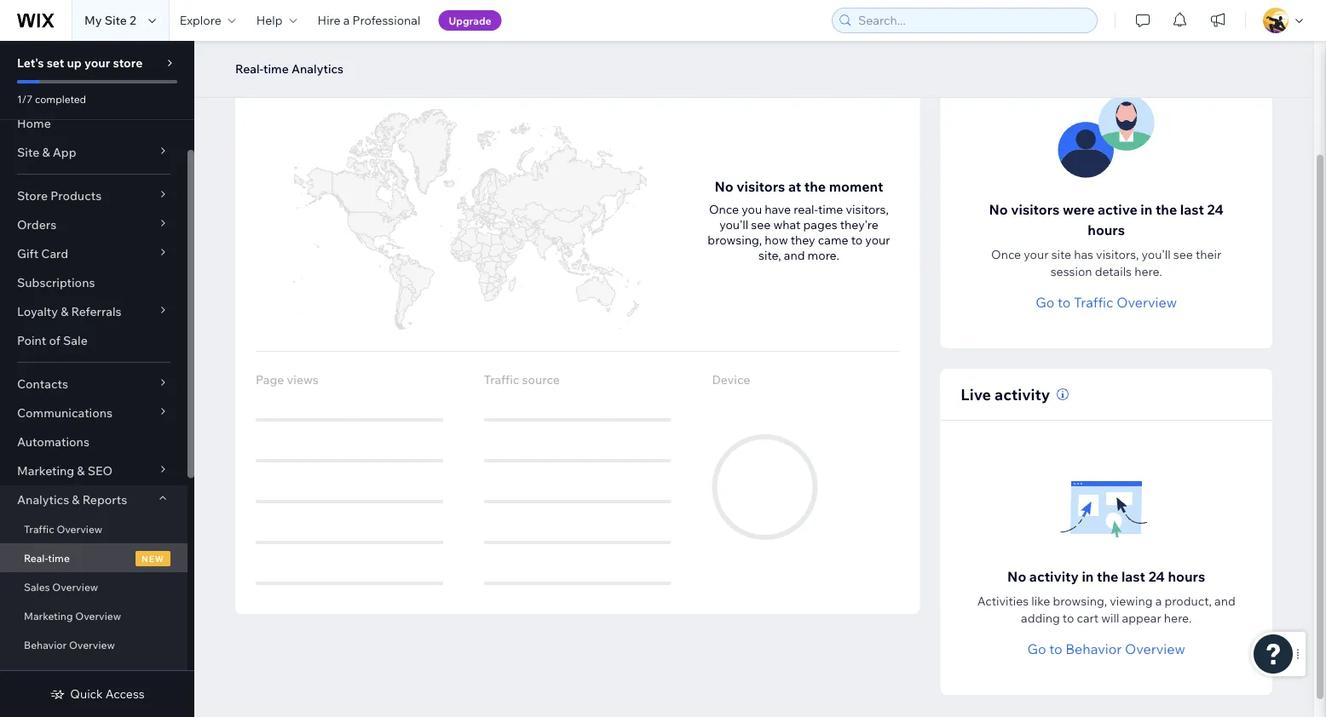Task type: vqa. For each thing, say whether or not it's contained in the screenshot.
the Traffic inside TRAFFIC OVERVIEW link
yes



Task type: locate. For each thing, give the bounding box(es) containing it.
in right active
[[1141, 201, 1153, 218]]

a inside no activity in the last 24 hours activities like browsing, viewing a product, and adding to cart will appear here.
[[1156, 594, 1163, 609]]

quick access
[[70, 687, 145, 702]]

the right 'at'
[[805, 178, 826, 195]]

1 horizontal spatial traffic
[[484, 373, 520, 388]]

real- inside button
[[235, 61, 264, 76]]

0 horizontal spatial you'll
[[720, 217, 749, 232]]

1 horizontal spatial visitors
[[737, 178, 786, 195]]

your
[[84, 55, 110, 70], [866, 233, 891, 248], [1024, 247, 1049, 262]]

go to behavior overview link
[[1028, 640, 1186, 660]]

go down the adding
[[1028, 641, 1047, 658]]

1 horizontal spatial see
[[1174, 247, 1194, 262]]

0 horizontal spatial your
[[84, 55, 110, 70]]

0 vertical spatial traffic
[[1074, 294, 1114, 311]]

home link
[[0, 109, 188, 138]]

hours inside no activity in the last 24 hours activities like browsing, viewing a product, and adding to cart will appear here.
[[1169, 569, 1206, 586]]

0 vertical spatial 24
[[1208, 201, 1224, 218]]

0 vertical spatial no
[[715, 178, 734, 195]]

0 vertical spatial once
[[709, 202, 739, 217]]

0 horizontal spatial once
[[709, 202, 739, 217]]

hours
[[1088, 222, 1126, 239], [1169, 569, 1206, 586]]

0 horizontal spatial behavior
[[24, 639, 67, 652]]

and right product, at the right of the page
[[1215, 594, 1236, 609]]

0 horizontal spatial traffic
[[24, 523, 54, 536]]

let's
[[17, 55, 44, 70]]

& inside "site & app" dropdown button
[[42, 145, 50, 160]]

no visitors were active in the last 24 hours once your site has visitors, you'll see their session details here.
[[990, 201, 1224, 279]]

the
[[328, 24, 349, 41], [805, 178, 826, 195], [1156, 201, 1178, 218], [1097, 569, 1119, 586]]

0 horizontal spatial 24
[[1149, 569, 1166, 586]]

2 horizontal spatial visitors
[[1012, 201, 1060, 218]]

24 up viewing on the bottom of the page
[[1149, 569, 1166, 586]]

communications button
[[0, 399, 188, 428]]

0 vertical spatial here.
[[1135, 264, 1163, 279]]

0 horizontal spatial time
[[48, 552, 70, 565]]

seo
[[88, 464, 113, 479]]

hours up product, at the right of the page
[[1169, 569, 1206, 586]]

no visitors at the moment once you have real-time visitors, you'll see what pages they're browsing, how they came to your site, and more.
[[708, 178, 891, 263]]

visitors inside no visitors at the moment once you have real-time visitors, you'll see what pages they're browsing, how they came to your site, and more.
[[737, 178, 786, 195]]

overview down appear
[[1125, 641, 1186, 658]]

activity inside no activity in the last 24 hours activities like browsing, viewing a product, and adding to cart will appear here.
[[1030, 569, 1079, 586]]

last up viewing on the bottom of the page
[[1122, 569, 1146, 586]]

up
[[67, 55, 82, 70]]

reports down 'behavior overview'
[[24, 668, 62, 681]]

overview up marketing overview
[[52, 581, 98, 594]]

& for loyalty
[[61, 304, 69, 319]]

last left 30
[[352, 24, 375, 41]]

activity for live
[[995, 385, 1051, 404]]

& inside loyalty & referrals dropdown button
[[61, 304, 69, 319]]

1 horizontal spatial here.
[[1165, 611, 1192, 626]]

overview down analytics & reports
[[57, 523, 103, 536]]

0 horizontal spatial and
[[784, 248, 805, 263]]

behavior overview
[[24, 639, 115, 652]]

like
[[1032, 594, 1051, 609]]

browsing, inside no visitors at the moment once you have real-time visitors, you'll see what pages they're browsing, how they came to your site, and more.
[[708, 233, 762, 248]]

and inside no visitors at the moment once you have real-time visitors, you'll see what pages they're browsing, how they came to your site, and more.
[[784, 248, 805, 263]]

loyalty
[[17, 304, 58, 319]]

pages
[[804, 217, 838, 232]]

visitors,
[[846, 202, 889, 217], [1097, 247, 1140, 262]]

in inside no visitors were active in the last 24 hours once your site has visitors, you'll see their session details here.
[[1141, 201, 1153, 218]]

24 up their
[[1208, 201, 1224, 218]]

overview for behavior overview
[[69, 639, 115, 652]]

0 horizontal spatial hours
[[1088, 222, 1126, 239]]

1 vertical spatial 24
[[1149, 569, 1166, 586]]

0 horizontal spatial visitors,
[[846, 202, 889, 217]]

to down "session"
[[1058, 294, 1071, 311]]

hire
[[318, 13, 341, 28]]

product,
[[1165, 594, 1212, 609]]

here. inside no activity in the last 24 hours activities like browsing, viewing a product, and adding to cart will appear here.
[[1165, 611, 1192, 626]]

traffic for overview
[[24, 523, 54, 536]]

1/7 completed
[[17, 93, 86, 105]]

visitors, up they're
[[846, 202, 889, 217]]

overview for sales overview
[[52, 581, 98, 594]]

site down home
[[17, 145, 39, 160]]

site left 2
[[105, 13, 127, 28]]

1 vertical spatial and
[[1215, 594, 1236, 609]]

1 vertical spatial traffic
[[484, 373, 520, 388]]

how
[[765, 233, 788, 248]]

overview for traffic overview
[[57, 523, 103, 536]]

visitors, inside no visitors were active in the last 24 hours once your site has visitors, you'll see their session details here.
[[1097, 247, 1140, 262]]

0 vertical spatial a
[[343, 13, 350, 28]]

0 down live visitors
[[603, 43, 615, 66]]

& left seo
[[77, 464, 85, 479]]

in
[[313, 24, 325, 41], [1141, 201, 1153, 218], [1082, 569, 1094, 586]]

marketing down the sales
[[24, 610, 73, 623]]

behavior down marketing overview
[[24, 639, 67, 652]]

1 horizontal spatial reports
[[82, 493, 127, 508]]

minutes
[[398, 24, 450, 41]]

0 horizontal spatial analytics
[[17, 493, 69, 508]]

1 vertical spatial visitors
[[737, 178, 786, 195]]

traffic down details
[[1074, 294, 1114, 311]]

last up their
[[1181, 201, 1205, 218]]

see down you at the top right
[[751, 217, 771, 232]]

they're
[[841, 217, 879, 232]]

analytics & reports
[[17, 493, 127, 508]]

in right the visitors
[[313, 24, 325, 41]]

visitors inside no visitors were active in the last 24 hours once your site has visitors, you'll see their session details here.
[[1012, 201, 1060, 218]]

1 vertical spatial a
[[1156, 594, 1163, 609]]

time up pages
[[819, 202, 844, 217]]

site
[[105, 13, 127, 28], [17, 145, 39, 160]]

0 horizontal spatial last
[[352, 24, 375, 41]]

2 horizontal spatial your
[[1024, 247, 1049, 262]]

time
[[264, 61, 289, 76], [819, 202, 844, 217], [48, 552, 70, 565]]

overview for marketing overview
[[75, 610, 121, 623]]

a
[[343, 13, 350, 28], [1156, 594, 1163, 609]]

overview inside "link"
[[69, 639, 115, 652]]

& right loyalty
[[61, 304, 69, 319]]

help button
[[246, 0, 307, 41]]

reports down seo
[[82, 493, 127, 508]]

will
[[1102, 611, 1120, 626]]

2 horizontal spatial last
[[1181, 201, 1205, 218]]

live for live activity
[[961, 385, 992, 404]]

& inside analytics & reports popup button
[[72, 493, 80, 508]]

real- inside sidebar element
[[24, 552, 48, 565]]

0 vertical spatial go
[[1036, 294, 1055, 311]]

behavior down cart
[[1066, 641, 1122, 658]]

communications
[[17, 406, 113, 421]]

contacts
[[17, 377, 68, 392]]

to down they're
[[852, 233, 863, 248]]

viewing
[[1110, 594, 1153, 609]]

here. inside no visitors were active in the last 24 hours once your site has visitors, you'll see their session details here.
[[1135, 264, 1163, 279]]

browsing,
[[708, 233, 762, 248], [1053, 594, 1108, 609]]

2
[[130, 13, 136, 28]]

in inside no activity in the last 24 hours activities like browsing, viewing a product, and adding to cart will appear here.
[[1082, 569, 1094, 586]]

0 vertical spatial real-
[[235, 61, 264, 76]]

1 vertical spatial hours
[[1169, 569, 1206, 586]]

overview up reports link
[[69, 639, 115, 652]]

live activity
[[961, 385, 1051, 404]]

0 horizontal spatial live
[[603, 24, 630, 41]]

no up activities
[[1008, 569, 1027, 586]]

of
[[49, 333, 60, 348]]

here. for go to behavior overview
[[1165, 611, 1192, 626]]

1 vertical spatial you'll
[[1142, 247, 1171, 262]]

1 vertical spatial site
[[17, 145, 39, 160]]

1 horizontal spatial your
[[866, 233, 891, 248]]

0 horizontal spatial visitors
[[633, 24, 680, 41]]

the inside no visitors at the moment once you have real-time visitors, you'll see what pages they're browsing, how they came to your site, and more.
[[805, 178, 826, 195]]

browsing, up cart
[[1053, 594, 1108, 609]]

0 vertical spatial activity
[[995, 385, 1051, 404]]

1 vertical spatial see
[[1174, 247, 1194, 262]]

0 vertical spatial visitors
[[633, 24, 680, 41]]

1 horizontal spatial analytics
[[292, 61, 344, 76]]

automations link
[[0, 428, 188, 457]]

tab list
[[235, 2, 920, 88]]

0 vertical spatial you'll
[[720, 217, 749, 232]]

1 vertical spatial visitors,
[[1097, 247, 1140, 262]]

the up viewing on the bottom of the page
[[1097, 569, 1119, 586]]

1 horizontal spatial a
[[1156, 594, 1163, 609]]

see inside no visitors at the moment once you have real-time visitors, you'll see what pages they're browsing, how they came to your site, and more.
[[751, 217, 771, 232]]

1 horizontal spatial live
[[961, 385, 992, 404]]

visitors, up details
[[1097, 247, 1140, 262]]

marketing down automations
[[17, 464, 74, 479]]

here.
[[1135, 264, 1163, 279], [1165, 611, 1192, 626]]

2 horizontal spatial time
[[819, 202, 844, 217]]

go down "session"
[[1036, 294, 1055, 311]]

no left 'at'
[[715, 178, 734, 195]]

0 down the visitors
[[261, 43, 272, 66]]

real-
[[235, 61, 264, 76], [24, 552, 48, 565]]

2 horizontal spatial in
[[1141, 201, 1153, 218]]

0 vertical spatial visitors,
[[846, 202, 889, 217]]

1 horizontal spatial real-
[[235, 61, 264, 76]]

orders
[[17, 217, 56, 232]]

real- up the sales
[[24, 552, 48, 565]]

0 vertical spatial analytics
[[292, 61, 344, 76]]

real- down the visitors
[[235, 61, 264, 76]]

0 horizontal spatial site
[[17, 145, 39, 160]]

1 vertical spatial activity
[[1030, 569, 1079, 586]]

traffic inside sidebar element
[[24, 523, 54, 536]]

real- for real-time
[[24, 552, 48, 565]]

0 vertical spatial last
[[352, 24, 375, 41]]

live for live visitors
[[603, 24, 630, 41]]

24
[[1208, 201, 1224, 218], [1149, 569, 1166, 586]]

1 horizontal spatial last
[[1122, 569, 1146, 586]]

gift
[[17, 246, 39, 261]]

& inside marketing & seo "popup button"
[[77, 464, 85, 479]]

visitors, inside no visitors at the moment once you have real-time visitors, you'll see what pages they're browsing, how they came to your site, and more.
[[846, 202, 889, 217]]

behavior overview link
[[0, 631, 188, 660]]

0 horizontal spatial see
[[751, 217, 771, 232]]

2 vertical spatial no
[[1008, 569, 1027, 586]]

go to traffic overview link
[[1036, 292, 1178, 313]]

no inside no visitors at the moment once you have real-time visitors, you'll see what pages they're browsing, how they came to your site, and more.
[[715, 178, 734, 195]]

time down the visitors
[[264, 61, 289, 76]]

marketing overview
[[24, 610, 121, 623]]

1 horizontal spatial in
[[1082, 569, 1094, 586]]

analytics & reports button
[[0, 486, 188, 515]]

no left the were
[[990, 201, 1008, 218]]

0 vertical spatial in
[[313, 24, 325, 41]]

1 horizontal spatial browsing,
[[1053, 594, 1108, 609]]

store products button
[[0, 182, 188, 211]]

card
[[41, 246, 68, 261]]

0 vertical spatial and
[[784, 248, 805, 263]]

& down marketing & seo
[[72, 493, 80, 508]]

2 vertical spatial last
[[1122, 569, 1146, 586]]

1 vertical spatial real-
[[24, 552, 48, 565]]

to left cart
[[1063, 611, 1075, 626]]

0 horizontal spatial here.
[[1135, 264, 1163, 279]]

gift card button
[[0, 240, 188, 269]]

hours down active
[[1088, 222, 1126, 239]]

1 vertical spatial live
[[961, 385, 992, 404]]

once left you at the top right
[[709, 202, 739, 217]]

0 horizontal spatial browsing,
[[708, 233, 762, 248]]

professional
[[353, 13, 421, 28]]

time up the sales overview
[[48, 552, 70, 565]]

2 vertical spatial traffic
[[24, 523, 54, 536]]

0 vertical spatial see
[[751, 217, 771, 232]]

time for real-time analytics
[[264, 61, 289, 76]]

see left their
[[1174, 247, 1194, 262]]

activity
[[995, 385, 1051, 404], [1030, 569, 1079, 586]]

your inside no visitors were active in the last 24 hours once your site has visitors, you'll see their session details here.
[[1024, 247, 1049, 262]]

1 horizontal spatial 24
[[1208, 201, 1224, 218]]

no for were
[[990, 201, 1008, 218]]

2 horizontal spatial traffic
[[1074, 294, 1114, 311]]

marketing overview link
[[0, 602, 188, 631]]

contacts button
[[0, 370, 188, 399]]

real- for real-time analytics
[[235, 61, 264, 76]]

a up appear
[[1156, 594, 1163, 609]]

time inside button
[[264, 61, 289, 76]]

real-
[[794, 202, 819, 217]]

the inside no activity in the last 24 hours activities like browsing, viewing a product, and adding to cart will appear here.
[[1097, 569, 1119, 586]]

1 horizontal spatial behavior
[[1066, 641, 1122, 658]]

0 horizontal spatial reports
[[24, 668, 62, 681]]

&
[[42, 145, 50, 160], [61, 304, 69, 319], [77, 464, 85, 479], [72, 493, 80, 508]]

activities
[[978, 594, 1029, 609]]

0 horizontal spatial a
[[343, 13, 350, 28]]

1 vertical spatial time
[[819, 202, 844, 217]]

2 vertical spatial in
[[1082, 569, 1094, 586]]

last inside visitors in the last 30 minutes 0
[[352, 24, 375, 41]]

traffic up real-time on the bottom of page
[[24, 523, 54, 536]]

1 vertical spatial marketing
[[24, 610, 73, 623]]

traffic
[[1074, 294, 1114, 311], [484, 373, 520, 388], [24, 523, 54, 536]]

1 horizontal spatial visitors,
[[1097, 247, 1140, 262]]

0 vertical spatial live
[[603, 24, 630, 41]]

time inside sidebar element
[[48, 552, 70, 565]]

0 vertical spatial marketing
[[17, 464, 74, 479]]

traffic left source at bottom left
[[484, 373, 520, 388]]

1 vertical spatial last
[[1181, 201, 1205, 218]]

1 horizontal spatial and
[[1215, 594, 1236, 609]]

access
[[106, 687, 145, 702]]

2 0 from the left
[[603, 43, 615, 66]]

1 horizontal spatial time
[[264, 61, 289, 76]]

visitors for no visitors were active in the last 24 hours once your site has visitors, you'll see their session details here.
[[1012, 201, 1060, 218]]

marketing for marketing & seo
[[17, 464, 74, 479]]

0 horizontal spatial 0
[[261, 43, 272, 66]]

1 vertical spatial go
[[1028, 641, 1047, 658]]

gift card
[[17, 246, 68, 261]]

live visitors
[[603, 24, 680, 41]]

loyalty & referrals
[[17, 304, 122, 319]]

you'll down you at the top right
[[720, 217, 749, 232]]

your left site
[[1024, 247, 1049, 262]]

to
[[852, 233, 863, 248], [1058, 294, 1071, 311], [1063, 611, 1075, 626], [1050, 641, 1063, 658]]

1 horizontal spatial you'll
[[1142, 247, 1171, 262]]

and down they
[[784, 248, 805, 263]]

a right the hire on the left of page
[[343, 13, 350, 28]]

1 vertical spatial analytics
[[17, 493, 69, 508]]

overview
[[1117, 294, 1178, 311], [57, 523, 103, 536], [52, 581, 98, 594], [75, 610, 121, 623], [69, 639, 115, 652], [1125, 641, 1186, 658]]

here. right details
[[1135, 264, 1163, 279]]

real-time analytics
[[235, 61, 344, 76]]

analytics down the visitors
[[292, 61, 344, 76]]

more.
[[808, 248, 840, 263]]

you'll inside no visitors were active in the last 24 hours once your site has visitors, you'll see their session details here.
[[1142, 247, 1171, 262]]

1 0 from the left
[[261, 43, 272, 66]]

1 horizontal spatial once
[[992, 247, 1022, 262]]

& left app
[[42, 145, 50, 160]]

traffic source
[[484, 373, 560, 388]]

your right up
[[84, 55, 110, 70]]

2 vertical spatial visitors
[[1012, 201, 1060, 218]]

1 vertical spatial here.
[[1165, 611, 1192, 626]]

0 vertical spatial hours
[[1088, 222, 1126, 239]]

overview up behavior overview "link"
[[75, 610, 121, 623]]

views
[[287, 373, 319, 388]]

quick access button
[[50, 687, 145, 703]]

time for real-time
[[48, 552, 70, 565]]

analytics inside popup button
[[17, 493, 69, 508]]

0 horizontal spatial in
[[313, 24, 325, 41]]

no inside no activity in the last 24 hours activities like browsing, viewing a product, and adding to cart will appear here.
[[1008, 569, 1027, 586]]

analytics up traffic overview
[[17, 493, 69, 508]]

1 horizontal spatial 0
[[603, 43, 615, 66]]

the left 30
[[328, 24, 349, 41]]

0 vertical spatial time
[[264, 61, 289, 76]]

0 vertical spatial reports
[[82, 493, 127, 508]]

analytics
[[292, 61, 344, 76], [17, 493, 69, 508]]

visitors
[[633, 24, 680, 41], [737, 178, 786, 195], [1012, 201, 1060, 218]]

1 horizontal spatial hours
[[1169, 569, 1206, 586]]

marketing inside marketing & seo "popup button"
[[17, 464, 74, 479]]

no
[[715, 178, 734, 195], [990, 201, 1008, 218], [1008, 569, 1027, 586]]

your down they're
[[866, 233, 891, 248]]

browsing, down you at the top right
[[708, 233, 762, 248]]

the right active
[[1156, 201, 1178, 218]]

hours inside no visitors were active in the last 24 hours once your site has visitors, you'll see their session details here.
[[1088, 222, 1126, 239]]

no inside no visitors were active in the last 24 hours once your site has visitors, you'll see their session details here.
[[990, 201, 1008, 218]]

2 vertical spatial time
[[48, 552, 70, 565]]

behavior
[[24, 639, 67, 652], [1066, 641, 1122, 658]]

here. down product, at the right of the page
[[1165, 611, 1192, 626]]

once left site
[[992, 247, 1022, 262]]

in up cart
[[1082, 569, 1094, 586]]

you'll left their
[[1142, 247, 1171, 262]]

1 vertical spatial once
[[992, 247, 1022, 262]]



Task type: describe. For each thing, give the bounding box(es) containing it.
last inside no activity in the last 24 hours activities like browsing, viewing a product, and adding to cart will appear here.
[[1122, 569, 1146, 586]]

explore
[[180, 13, 221, 28]]

no for at
[[715, 178, 734, 195]]

to inside no activity in the last 24 hours activities like browsing, viewing a product, and adding to cart will appear here.
[[1063, 611, 1075, 626]]

you
[[742, 202, 762, 217]]

0 inside visitors in the last 30 minutes 0
[[261, 43, 272, 66]]

sale
[[63, 333, 88, 348]]

here. for go to traffic overview
[[1135, 264, 1163, 279]]

automations
[[17, 435, 89, 450]]

store products
[[17, 188, 102, 203]]

go to traffic overview
[[1036, 294, 1178, 311]]

point of sale link
[[0, 327, 188, 356]]

their
[[1196, 247, 1222, 262]]

device
[[712, 373, 751, 388]]

home
[[17, 116, 51, 131]]

30
[[378, 24, 395, 41]]

1/7
[[17, 93, 33, 105]]

24 inside no activity in the last 24 hours activities like browsing, viewing a product, and adding to cart will appear here.
[[1149, 569, 1166, 586]]

your inside sidebar element
[[84, 55, 110, 70]]

you'll inside no visitors at the moment once you have real-time visitors, you'll see what pages they're browsing, how they came to your site, and more.
[[720, 217, 749, 232]]

to down the adding
[[1050, 641, 1063, 658]]

let's set up your store
[[17, 55, 143, 70]]

analytics inside button
[[292, 61, 344, 76]]

visitors for no visitors at the moment once you have real-time visitors, you'll see what pages they're browsing, how they came to your site, and more.
[[737, 178, 786, 195]]

go for go to traffic overview
[[1036, 294, 1055, 311]]

page
[[256, 373, 284, 388]]

the inside visitors in the last 30 minutes 0
[[328, 24, 349, 41]]

active
[[1098, 201, 1138, 218]]

moment
[[829, 178, 884, 195]]

subscriptions link
[[0, 269, 188, 298]]

1 vertical spatial reports
[[24, 668, 62, 681]]

traffic for source
[[484, 373, 520, 388]]

overview down details
[[1117, 294, 1178, 311]]

& for analytics
[[72, 493, 80, 508]]

24 inside no visitors were active in the last 24 hours once your site has visitors, you'll see their session details here.
[[1208, 201, 1224, 218]]

cart
[[1077, 611, 1099, 626]]

sales
[[24, 581, 50, 594]]

see inside no visitors were active in the last 24 hours once your site has visitors, you'll see their session details here.
[[1174, 247, 1194, 262]]

behavior inside "link"
[[24, 639, 67, 652]]

last inside no visitors were active in the last 24 hours once your site has visitors, you'll see their session details here.
[[1181, 201, 1205, 218]]

no for in
[[1008, 569, 1027, 586]]

go to behavior overview
[[1028, 641, 1186, 658]]

once inside no visitors were active in the last 24 hours once your site has visitors, you'll see their session details here.
[[992, 247, 1022, 262]]

upgrade button
[[439, 10, 502, 31]]

site & app button
[[0, 138, 188, 167]]

adding
[[1022, 611, 1061, 626]]

have
[[765, 202, 791, 217]]

to inside no visitors at the moment once you have real-time visitors, you'll see what pages they're browsing, how they came to your site, and more.
[[852, 233, 863, 248]]

upgrade
[[449, 14, 492, 27]]

site inside dropdown button
[[17, 145, 39, 160]]

site,
[[759, 248, 782, 263]]

site
[[1052, 247, 1072, 262]]

Search... field
[[854, 9, 1092, 32]]

browsing, inside no activity in the last 24 hours activities like browsing, viewing a product, and adding to cart will appear here.
[[1053, 594, 1108, 609]]

hire a professional link
[[307, 0, 431, 41]]

marketing for marketing overview
[[24, 610, 73, 623]]

visitors in the last 30 minutes 0
[[261, 24, 450, 66]]

page views
[[256, 373, 319, 388]]

what
[[774, 217, 801, 232]]

real-time
[[24, 552, 70, 565]]

sales overview link
[[0, 573, 188, 602]]

sidebar element
[[0, 41, 194, 718]]

1 horizontal spatial site
[[105, 13, 127, 28]]

hire a professional
[[318, 13, 421, 28]]

at
[[789, 178, 802, 195]]

traffic overview link
[[0, 515, 188, 544]]

in inside visitors in the last 30 minutes 0
[[313, 24, 325, 41]]

reports link
[[0, 660, 188, 689]]

marketing & seo button
[[0, 457, 188, 486]]

go for go to behavior overview
[[1028, 641, 1047, 658]]

visitors for live visitors
[[633, 24, 680, 41]]

traffic overview
[[24, 523, 103, 536]]

products
[[50, 188, 102, 203]]

session
[[1051, 264, 1093, 279]]

sales overview
[[24, 581, 98, 594]]

site & app
[[17, 145, 76, 160]]

has
[[1075, 247, 1094, 262]]

quick
[[70, 687, 103, 702]]

help
[[256, 13, 283, 28]]

real-time analytics button
[[227, 56, 352, 82]]

& for site
[[42, 145, 50, 160]]

the inside no visitors were active in the last 24 hours once your site has visitors, you'll see their session details here.
[[1156, 201, 1178, 218]]

app
[[53, 145, 76, 160]]

referrals
[[71, 304, 122, 319]]

activity for no
[[1030, 569, 1079, 586]]

store
[[17, 188, 48, 203]]

loyalty & referrals button
[[0, 298, 188, 327]]

my
[[84, 13, 102, 28]]

tab list containing 0
[[235, 2, 920, 88]]

new
[[142, 554, 165, 564]]

your inside no visitors at the moment once you have real-time visitors, you'll see what pages they're browsing, how they came to your site, and more.
[[866, 233, 891, 248]]

came
[[818, 233, 849, 248]]

once inside no visitors at the moment once you have real-time visitors, you'll see what pages they're browsing, how they came to your site, and more.
[[709, 202, 739, 217]]

store
[[113, 55, 143, 70]]

set
[[47, 55, 64, 70]]

visitors
[[261, 24, 310, 41]]

and inside no activity in the last 24 hours activities like browsing, viewing a product, and adding to cart will appear here.
[[1215, 594, 1236, 609]]

time inside no visitors at the moment once you have real-time visitors, you'll see what pages they're browsing, how they came to your site, and more.
[[819, 202, 844, 217]]

were
[[1063, 201, 1095, 218]]

no activity in the last 24 hours activities like browsing, viewing a product, and adding to cart will appear here.
[[978, 569, 1236, 626]]

reports inside popup button
[[82, 493, 127, 508]]

appear
[[1123, 611, 1162, 626]]

marketing & seo
[[17, 464, 113, 479]]

a chart. image
[[256, 109, 679, 331]]

& for marketing
[[77, 464, 85, 479]]



